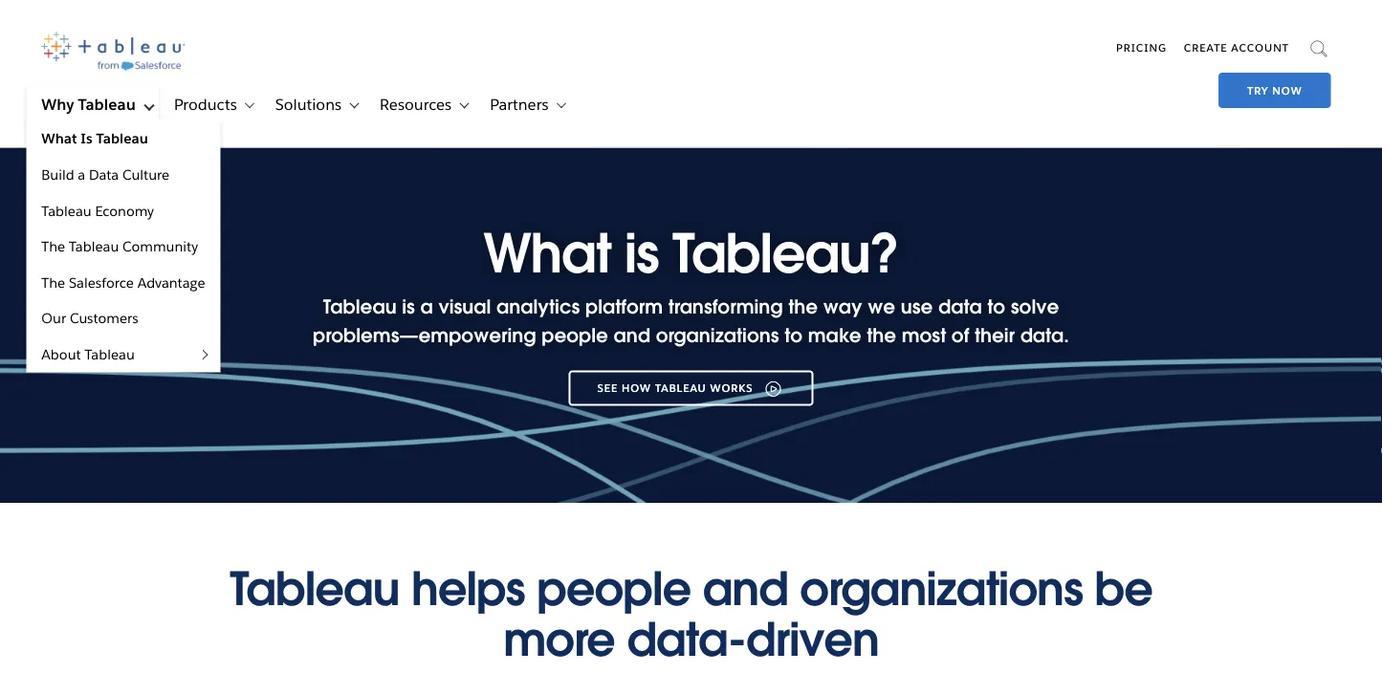 Task type: describe. For each thing, give the bounding box(es) containing it.
make
[[808, 323, 861, 348]]

0 horizontal spatial is
[[402, 295, 415, 319]]

solve
[[1011, 295, 1059, 319]]

partners link
[[475, 85, 549, 124]]

about
[[41, 345, 81, 363]]

about tableau link
[[26, 336, 190, 372]]

data
[[89, 166, 119, 183]]

use
[[901, 295, 933, 319]]

tableau economy link
[[26, 193, 221, 229]]

the tableau community
[[41, 238, 198, 255]]

the for the salesforce advantage
[[41, 274, 65, 291]]

our customers link
[[26, 300, 221, 336]]

data.
[[1020, 323, 1069, 348]]

what is tableau
[[41, 130, 148, 147]]

people inside what is tableau? tableau is a visual analytics platform transforming the way we use data to solve problems—empowering people and organizations to make the most of their data.
[[541, 323, 608, 348]]

why tableau link
[[26, 85, 136, 124]]

menu toggle image
[[197, 346, 214, 363]]

tableau inside "link"
[[655, 382, 707, 395]]

data
[[938, 295, 982, 319]]

create account
[[1184, 41, 1289, 55]]

of
[[951, 323, 969, 348]]

analytics
[[496, 295, 580, 319]]

products
[[174, 95, 237, 114]]

the salesforce advantage
[[41, 274, 205, 291]]

solutions link
[[260, 85, 342, 124]]

and inside what is tableau? tableau is a visual analytics platform transforming the way we use data to solve problems—empowering people and organizations to make the most of their data.
[[614, 323, 650, 348]]

platform
[[585, 295, 663, 319]]

now
[[1272, 84, 1302, 97]]

culture
[[122, 166, 170, 183]]

create
[[1184, 41, 1228, 55]]

what for is
[[483, 219, 610, 288]]

what is tableau link
[[26, 121, 221, 157]]

why tableau
[[41, 95, 136, 114]]

a inside what is tableau? tableau is a visual analytics platform transforming the way we use data to solve problems—empowering people and organizations to make the most of their data.
[[420, 295, 433, 319]]

community
[[122, 238, 198, 255]]

pricing
[[1116, 41, 1167, 55]]

we
[[868, 295, 895, 319]]

see
[[597, 382, 618, 395]]

see how tableau works
[[597, 382, 753, 395]]

more
[[503, 610, 615, 669]]

advantage
[[137, 274, 205, 291]]

helps
[[411, 560, 525, 619]]

economy
[[95, 202, 154, 219]]

1 horizontal spatial the
[[867, 323, 896, 348]]

navigation inside main element
[[1058, 27, 1331, 112]]

works
[[710, 382, 753, 395]]

menu toggle image for why tableau
[[139, 96, 156, 113]]

data-
[[627, 610, 746, 669]]

the salesforce advantage link
[[26, 264, 221, 300]]

what for is
[[41, 130, 77, 147]]



Task type: locate. For each thing, give the bounding box(es) containing it.
is up platform
[[624, 219, 658, 288]]

salesforce
[[69, 274, 134, 291]]

build a data culture link
[[26, 157, 221, 193]]

tableau inside what is tableau? tableau is a visual analytics platform transforming the way we use data to solve problems—empowering people and organizations to make the most of their data.
[[323, 295, 397, 319]]

1 horizontal spatial to
[[987, 295, 1005, 319]]

1 horizontal spatial is
[[624, 219, 658, 288]]

transforming
[[668, 295, 783, 319]]

solutions
[[275, 95, 342, 114]]

most
[[902, 323, 946, 348]]

0 horizontal spatial what
[[41, 130, 77, 147]]

menu toggle image right the solutions
[[344, 96, 362, 113]]

1 vertical spatial what
[[483, 219, 610, 288]]

the left "way" at the right top of the page
[[788, 295, 818, 319]]

1 vertical spatial the
[[41, 274, 65, 291]]

problems—empowering
[[313, 323, 536, 348]]

build a data culture
[[41, 166, 170, 183]]

0 horizontal spatial organizations
[[656, 323, 779, 348]]

tableau
[[78, 95, 136, 114], [96, 130, 148, 147], [41, 202, 92, 219], [69, 238, 119, 255], [323, 295, 397, 319], [85, 345, 135, 363], [655, 382, 707, 395], [230, 560, 399, 619]]

organizations inside what is tableau? tableau is a visual analytics platform transforming the way we use data to solve problems—empowering people and organizations to make the most of their data.
[[656, 323, 779, 348]]

the tableau community link
[[26, 229, 221, 264]]

is
[[81, 130, 92, 147]]

to
[[987, 295, 1005, 319], [784, 323, 803, 348]]

what up analytics
[[483, 219, 610, 288]]

tableau helps people and organizations be more data-driven
[[230, 560, 1152, 669]]

build
[[41, 166, 74, 183]]

menu toggle image up what is tableau link
[[139, 96, 156, 113]]

create account link
[[1175, 27, 1297, 69]]

the
[[788, 295, 818, 319], [867, 323, 896, 348]]

menu toggle image for products
[[240, 96, 257, 113]]

what
[[41, 130, 77, 147], [483, 219, 610, 288]]

1 vertical spatial is
[[402, 295, 415, 319]]

2 the from the top
[[41, 274, 65, 291]]

4 menu toggle image from the left
[[454, 96, 472, 113]]

the down we
[[867, 323, 896, 348]]

try now
[[1247, 84, 1302, 97]]

what inside what is tableau? tableau is a visual analytics platform transforming the way we use data to solve problems—empowering people and organizations to make the most of their data.
[[483, 219, 610, 288]]

main element
[[0, 0, 1382, 372]]

1 vertical spatial and
[[703, 560, 788, 619]]

the for the tableau community
[[41, 238, 65, 255]]

account
[[1231, 41, 1289, 55]]

0 vertical spatial to
[[987, 295, 1005, 319]]

what inside main element
[[41, 130, 77, 147]]

the
[[41, 238, 65, 255], [41, 274, 65, 291]]

be
[[1095, 560, 1152, 619]]

3 menu toggle image from the left
[[344, 96, 362, 113]]

what is tableau? tableau is a visual analytics platform transforming the way we use data to solve problems—empowering people and organizations to make the most of their data.
[[313, 219, 1069, 348]]

is up problems—empowering
[[402, 295, 415, 319]]

a left data
[[78, 166, 85, 183]]

0 vertical spatial and
[[614, 323, 650, 348]]

the down tableau economy
[[41, 238, 65, 255]]

menu toggle image
[[139, 96, 156, 113], [240, 96, 257, 113], [344, 96, 362, 113], [454, 96, 472, 113], [551, 96, 569, 113]]

5 menu toggle image from the left
[[551, 96, 569, 113]]

driven
[[746, 610, 879, 669]]

try
[[1247, 84, 1269, 97]]

and
[[614, 323, 650, 348], [703, 560, 788, 619]]

2 menu toggle image from the left
[[240, 96, 257, 113]]

1 horizontal spatial a
[[420, 295, 433, 319]]

1 horizontal spatial and
[[703, 560, 788, 619]]

visual
[[438, 295, 491, 319]]

way
[[823, 295, 862, 319]]

0 vertical spatial the
[[788, 295, 818, 319]]

how
[[622, 382, 651, 395]]

0 vertical spatial is
[[624, 219, 658, 288]]

what left is on the top
[[41, 130, 77, 147]]

0 horizontal spatial and
[[614, 323, 650, 348]]

organizations inside tableau helps people and organizations be more data-driven
[[800, 560, 1083, 619]]

0 vertical spatial what
[[41, 130, 77, 147]]

organizations
[[656, 323, 779, 348], [800, 560, 1083, 619]]

our
[[41, 310, 66, 327]]

tableau, from salesforce image
[[41, 31, 185, 70]]

partners
[[490, 95, 549, 114]]

is
[[624, 219, 658, 288], [402, 295, 415, 319]]

menu toggle image for solutions
[[344, 96, 362, 113]]

1 vertical spatial to
[[784, 323, 803, 348]]

0 vertical spatial people
[[541, 323, 608, 348]]

navigation containing pricing
[[1058, 27, 1331, 112]]

1 menu toggle image from the left
[[139, 96, 156, 113]]

1 horizontal spatial organizations
[[800, 560, 1083, 619]]

0 vertical spatial a
[[78, 166, 85, 183]]

resources
[[380, 95, 452, 114]]

a
[[78, 166, 85, 183], [420, 295, 433, 319]]

customers
[[70, 310, 138, 327]]

1 horizontal spatial what
[[483, 219, 610, 288]]

try now link
[[1219, 73, 1331, 108]]

tableau inside tableau helps people and organizations be more data-driven
[[230, 560, 399, 619]]

to left make at right
[[784, 323, 803, 348]]

menu toggle image right resources
[[454, 96, 472, 113]]

1 vertical spatial the
[[867, 323, 896, 348]]

tableau?
[[672, 219, 899, 288]]

1 the from the top
[[41, 238, 65, 255]]

people
[[541, 323, 608, 348], [537, 560, 691, 619]]

0 vertical spatial the
[[41, 238, 65, 255]]

1 vertical spatial a
[[420, 295, 433, 319]]

products link
[[159, 85, 237, 124]]

about tableau
[[41, 345, 135, 363]]

menu toggle image right partners
[[551, 96, 569, 113]]

resources link
[[364, 85, 452, 124]]

1 vertical spatial organizations
[[800, 560, 1083, 619]]

tableau economy
[[41, 202, 154, 219]]

a up problems—empowering
[[420, 295, 433, 319]]

see how tableau works link
[[569, 371, 813, 406]]

navigation
[[1058, 27, 1331, 112]]

0 horizontal spatial a
[[78, 166, 85, 183]]

and inside tableau helps people and organizations be more data-driven
[[703, 560, 788, 619]]

people inside tableau helps people and organizations be more data-driven
[[537, 560, 691, 619]]

menu toggle image for resources
[[454, 96, 472, 113]]

0 horizontal spatial to
[[784, 323, 803, 348]]

pricing link
[[1108, 27, 1175, 69]]

their
[[974, 323, 1015, 348]]

menu toggle image right "products"
[[240, 96, 257, 113]]

to up their
[[987, 295, 1005, 319]]

menu toggle image for partners
[[551, 96, 569, 113]]

0 vertical spatial organizations
[[656, 323, 779, 348]]

why
[[41, 95, 74, 114]]

our customers
[[41, 310, 138, 327]]

1 vertical spatial people
[[537, 560, 691, 619]]

0 horizontal spatial the
[[788, 295, 818, 319]]

the up our
[[41, 274, 65, 291]]



Task type: vqa. For each thing, say whether or not it's contained in the screenshot.
the right is
yes



